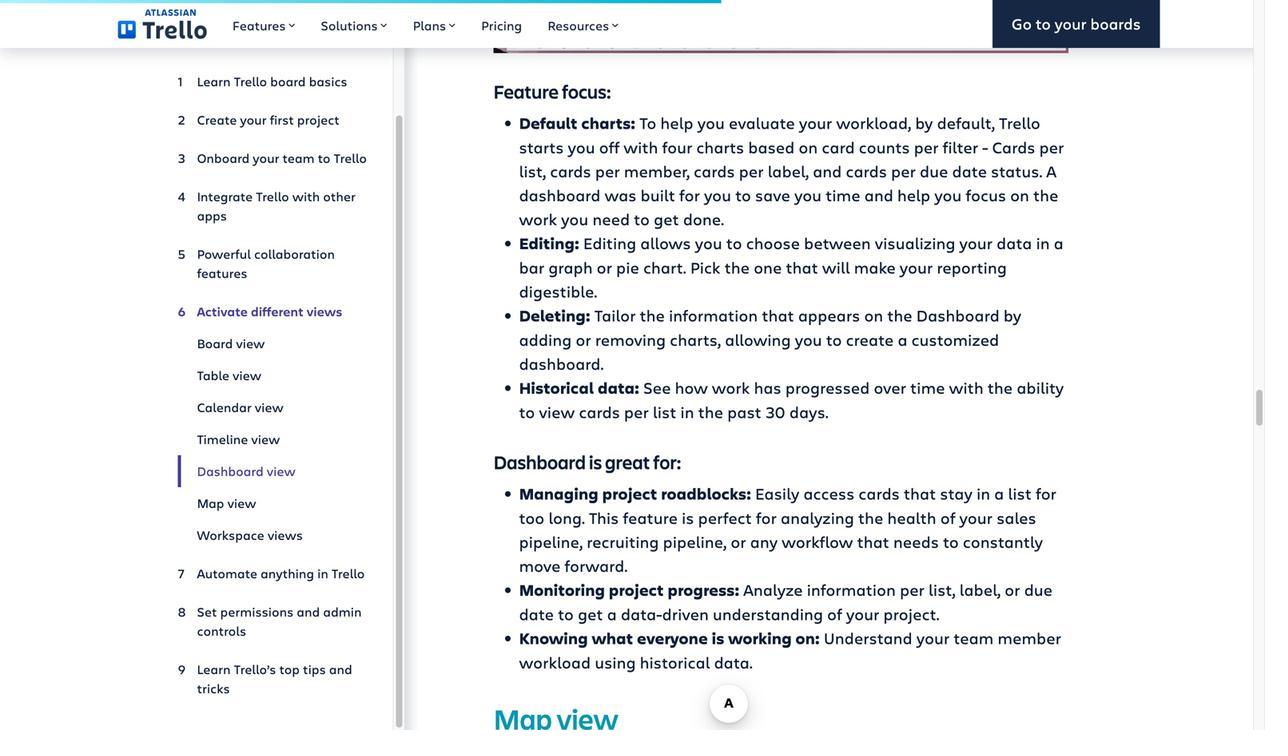Task type: describe. For each thing, give the bounding box(es) containing it.
your down visualizing
[[900, 257, 933, 278]]

project for monitoring
[[609, 579, 664, 601]]

that inside editing allows you to choose between visualizing your data in a bar graph or pie chart. pick the one that will make your reporting digestible.
[[786, 257, 818, 278]]

integrate trello with other apps link
[[178, 181, 367, 232]]

in inside see how work has progressed over time with the ability to view cards per list in the past 30 days.
[[680, 401, 694, 423]]

1 vertical spatial on
[[1010, 184, 1029, 206]]

table view link
[[178, 360, 367, 392]]

that left needs
[[857, 531, 889, 553]]

the inside editing allows you to choose between visualizing your data in a bar graph or pie chart. pick the one that will make your reporting digestible.
[[725, 257, 750, 278]]

historical data:
[[519, 377, 639, 399]]

to down built
[[634, 208, 650, 230]]

onboard your team to trello link
[[178, 142, 367, 174]]

boards
[[1090, 13, 1141, 34]]

list, inside analyze information per list, label, or due date to get a data-driven understanding of your project.
[[929, 579, 955, 601]]

trello inside integrate trello with other apps
[[256, 188, 289, 205]]

timeline view link
[[178, 424, 367, 456]]

a
[[1046, 160, 1057, 182]]

set permissions and admin controls
[[197, 603, 362, 640]]

your inside "easily access cards that stay in a list for too long. this feature is perfect for analyzing the health of your sales pipeline, recruiting pipeline, or any workflow that needs to constantly move forward."
[[959, 507, 993, 529]]

chart.
[[643, 257, 686, 278]]

the up "create"
[[887, 305, 912, 326]]

cards up dashboard
[[550, 160, 591, 182]]

a inside "easily access cards that stay in a list for too long. this feature is perfect for analyzing the health of your sales pipeline, recruiting pipeline, or any workflow that needs to constantly move forward."
[[994, 483, 1004, 504]]

you up charts
[[697, 112, 725, 134]]

any
[[750, 531, 778, 553]]

and down counts
[[864, 184, 893, 206]]

cards inside "easily access cards that stay in a list for too long. this feature is perfect for analyzing the health of your sales pipeline, recruiting pipeline, or any workflow that needs to constantly move forward."
[[859, 483, 900, 504]]

list inside "easily access cards that stay in a list for too long. this feature is perfect for analyzing the health of your sales pipeline, recruiting pipeline, or any workflow that needs to constantly move forward."
[[1008, 483, 1032, 504]]

map
[[197, 495, 224, 512]]

trello inside 'getting started with trello'
[[178, 27, 224, 52]]

you up done.
[[704, 184, 731, 206]]

cards down counts
[[846, 160, 887, 182]]

off
[[599, 136, 620, 158]]

trello up admin
[[332, 565, 365, 582]]

your down create your first project
[[253, 149, 279, 167]]

charts,
[[670, 329, 721, 351]]

four
[[662, 136, 692, 158]]

understand
[[824, 627, 912, 649]]

customized
[[911, 329, 999, 351]]

admin
[[323, 603, 362, 621]]

knowing what everyone is working on:
[[519, 628, 820, 649]]

project for managing
[[602, 483, 657, 505]]

over
[[874, 377, 906, 398]]

member
[[998, 627, 1061, 649]]

get inside to help you evaluate your workload, by default, trello starts you off with four charts based on card counts per filter - cards per list, cards per member, cards per label, and cards per due date status. a dashboard was built for you to save you time and help you focus on the work you need to get done.
[[654, 208, 679, 230]]

the left ability
[[988, 377, 1013, 398]]

per inside see how work has progressed over time with the ability to view cards per list in the past 30 days.
[[624, 401, 649, 423]]

will
[[822, 257, 850, 278]]

or inside tailor the information that appears on the dashboard by adding or removing charts, allowing you to create a customized dashboard.
[[576, 329, 591, 351]]

go to your boards link
[[992, 0, 1160, 48]]

progress:
[[668, 579, 739, 601]]

access
[[803, 483, 855, 504]]

you inside tailor the information that appears on the dashboard by adding or removing charts, allowing you to create a customized dashboard.
[[795, 329, 822, 351]]

2 pipeline, from the left
[[663, 531, 727, 553]]

was
[[605, 184, 637, 206]]

dashboard view link
[[178, 456, 367, 487]]

evaluate
[[729, 112, 795, 134]]

controls
[[197, 623, 246, 640]]

card
[[822, 136, 855, 158]]

your up reporting
[[959, 232, 993, 254]]

work inside to help you evaluate your workload, by default, trello starts you off with four charts based on card counts per filter - cards per list, cards per member, cards per label, and cards per due date status. a dashboard was built for you to save you time and help you focus on the work you need to get done.
[[519, 208, 557, 230]]

dashboard view
[[197, 463, 295, 480]]

project.
[[883, 603, 939, 625]]

getting started with trello
[[178, 2, 345, 52]]

editing allows you to choose between visualizing your data in a bar graph or pie chart. pick the one that will make your reporting digestible.
[[519, 232, 1064, 302]]

powerful collaboration features
[[197, 245, 335, 282]]

removing
[[595, 329, 666, 351]]

health
[[887, 507, 936, 529]]

digestible.
[[519, 281, 597, 302]]

different
[[251, 303, 304, 320]]

deleting:
[[519, 305, 590, 327]]

long.
[[548, 507, 585, 529]]

calendar view
[[197, 399, 283, 416]]

learn for learn trello's top tips and tricks
[[197, 661, 231, 678]]

with inside 'getting started with trello'
[[307, 2, 345, 27]]

stay
[[940, 483, 973, 504]]

board
[[197, 335, 233, 352]]

solutions
[[321, 17, 378, 34]]

an image showing the dashboard view of a trello board image
[[493, 0, 1068, 53]]

what
[[592, 628, 633, 649]]

get inside analyze information per list, label, or due date to get a data-driven understanding of your project.
[[578, 603, 603, 625]]

getting
[[178, 2, 240, 27]]

your left boards
[[1055, 13, 1087, 34]]

per down off
[[595, 160, 620, 182]]

historical
[[640, 652, 710, 673]]

cards down charts
[[694, 160, 735, 182]]

that inside tailor the information that appears on the dashboard by adding or removing charts, allowing you to create a customized dashboard.
[[762, 305, 794, 326]]

dashboard.
[[519, 353, 604, 374]]

to inside editing allows you to choose between visualizing your data in a bar graph or pie chart. pick the one that will make your reporting digestible.
[[726, 232, 742, 254]]

the inside "easily access cards that stay in a list for too long. this feature is perfect for analyzing the health of your sales pipeline, recruiting pipeline, or any workflow that needs to constantly move forward."
[[858, 507, 883, 529]]

or inside editing allows you to choose between visualizing your data in a bar graph or pie chart. pick the one that will make your reporting digestible.
[[597, 257, 612, 278]]

learn trello's top tips and tricks link
[[178, 654, 367, 705]]

basics
[[309, 73, 347, 90]]

-
[[982, 136, 988, 158]]

dashboard for dashboard view
[[197, 463, 264, 480]]

the inside to help you evaluate your workload, by default, trello starts you off with four charts based on card counts per filter - cards per list, cards per member, cards per label, and cards per due date status. a dashboard was built for you to save you time and help you focus on the work you need to get done.
[[1033, 184, 1058, 206]]

allowing
[[725, 329, 791, 351]]

plans button
[[400, 0, 468, 48]]

on inside tailor the information that appears on the dashboard by adding or removing charts, allowing you to create a customized dashboard.
[[864, 305, 883, 326]]

create
[[197, 111, 237, 128]]

you left focus
[[934, 184, 962, 206]]

a inside tailor the information that appears on the dashboard by adding or removing charts, allowing you to create a customized dashboard.
[[898, 329, 907, 351]]

choose
[[746, 232, 800, 254]]

dashboard is great for:
[[493, 450, 681, 475]]

driven
[[662, 603, 709, 625]]

work inside see how work has progressed over time with the ability to view cards per list in the past 30 days.
[[712, 377, 750, 398]]

workspace views link
[[178, 519, 367, 551]]

1 vertical spatial help
[[897, 184, 930, 206]]

solutions button
[[308, 0, 400, 48]]

save
[[755, 184, 790, 206]]

to left save
[[735, 184, 751, 206]]

tricks
[[197, 680, 230, 697]]

integrate
[[197, 188, 253, 205]]

timeline
[[197, 431, 248, 448]]

dashboard
[[519, 184, 601, 206]]

calendar
[[197, 399, 252, 416]]

the down how
[[698, 401, 723, 423]]

2 vertical spatial for
[[756, 507, 777, 529]]

data.
[[714, 652, 753, 673]]

resources
[[548, 17, 609, 34]]

past
[[727, 401, 761, 423]]

dashboard for dashboard is great for:
[[493, 450, 586, 475]]

or inside "easily access cards that stay in a list for too long. this feature is perfect for analyzing the health of your sales pipeline, recruiting pipeline, or any workflow that needs to constantly move forward."
[[731, 531, 746, 553]]

pricing link
[[468, 0, 535, 48]]

for inside to help you evaluate your workload, by default, trello starts you off with four charts based on card counts per filter - cards per list, cards per member, cards per label, and cards per due date status. a dashboard was built for you to save you time and help you focus on the work you need to get done.
[[679, 184, 700, 206]]

your inside to help you evaluate your workload, by default, trello starts you off with four charts based on card counts per filter - cards per list, cards per member, cards per label, and cards per due date status. a dashboard was built for you to save you time and help you focus on the work you need to get done.
[[799, 112, 832, 134]]

timeline view
[[197, 431, 280, 448]]

your inside analyze information per list, label, or due date to get a data-driven understanding of your project.
[[846, 603, 879, 625]]

cards inside see how work has progressed over time with the ability to view cards per list in the past 30 days.
[[579, 401, 620, 423]]

to right go
[[1036, 13, 1051, 34]]

with inside to help you evaluate your workload, by default, trello starts you off with four charts based on card counts per filter - cards per list, cards per member, cards per label, and cards per due date status. a dashboard was built for you to save you time and help you focus on the work you need to get done.
[[624, 136, 658, 158]]

first
[[270, 111, 294, 128]]

move
[[519, 555, 561, 577]]

integrate trello with other apps
[[197, 188, 356, 224]]

board
[[270, 73, 306, 90]]

to inside "easily access cards that stay in a list for too long. this feature is perfect for analyzing the health of your sales pipeline, recruiting pipeline, or any workflow that needs to constantly move forward."
[[943, 531, 959, 553]]

of inside analyze information per list, label, or due date to get a data-driven understanding of your project.
[[827, 603, 842, 625]]

trello up the other
[[334, 149, 367, 167]]

status.
[[991, 160, 1042, 182]]

that up health
[[904, 483, 936, 504]]

view for calendar view
[[255, 399, 283, 416]]

list inside see how work has progressed over time with the ability to view cards per list in the past 30 days.
[[653, 401, 676, 423]]

information inside tailor the information that appears on the dashboard by adding or removing charts, allowing you to create a customized dashboard.
[[669, 305, 758, 326]]

sales
[[997, 507, 1036, 529]]



Task type: locate. For each thing, give the bounding box(es) containing it.
to inside see how work has progressed over time with the ability to view cards per list in the past 30 days.
[[519, 401, 535, 423]]

1 vertical spatial by
[[1004, 305, 1021, 326]]

0 vertical spatial learn
[[197, 73, 231, 90]]

managing
[[519, 483, 598, 505]]

create your first project
[[197, 111, 339, 128]]

powerful
[[197, 245, 251, 263]]

1 vertical spatial project
[[602, 483, 657, 505]]

everyone
[[637, 628, 708, 649]]

information up understand
[[807, 579, 896, 601]]

and down "card"
[[813, 160, 842, 182]]

on down 'status.'
[[1010, 184, 1029, 206]]

trello left "board" on the top of page
[[234, 73, 267, 90]]

time inside see how work has progressed over time with the ability to view cards per list in the past 30 days.
[[910, 377, 945, 398]]

learn up tricks
[[197, 661, 231, 678]]

appears
[[798, 305, 860, 326]]

view for board view
[[236, 335, 265, 352]]

board view link
[[178, 328, 367, 360]]

team for to
[[283, 149, 315, 167]]

set permissions and admin controls link
[[178, 596, 367, 647]]

view down table view link
[[255, 399, 283, 416]]

0 horizontal spatial for
[[679, 184, 700, 206]]

date down filter
[[952, 160, 987, 182]]

to up the other
[[318, 149, 330, 167]]

information inside analyze information per list, label, or due date to get a data-driven understanding of your project.
[[807, 579, 896, 601]]

data-
[[621, 603, 662, 625]]

features
[[232, 17, 286, 34]]

0 vertical spatial information
[[669, 305, 758, 326]]

per inside analyze information per list, label, or due date to get a data-driven understanding of your project.
[[900, 579, 925, 601]]

1 horizontal spatial help
[[897, 184, 930, 206]]

recruiting
[[587, 531, 659, 553]]

view for timeline view
[[251, 431, 280, 448]]

focus
[[966, 184, 1006, 206]]

trello down onboard your team to trello link on the left top of page
[[256, 188, 289, 205]]

0 vertical spatial list,
[[519, 160, 546, 182]]

atlassian trello image
[[118, 9, 207, 39]]

view down calendar view link
[[251, 431, 280, 448]]

project
[[297, 111, 339, 128], [602, 483, 657, 505], [609, 579, 664, 601]]

0 horizontal spatial label,
[[768, 160, 809, 182]]

and inside the set permissions and admin controls
[[297, 603, 320, 621]]

or down constantly
[[1005, 579, 1020, 601]]

a
[[1054, 232, 1064, 254], [898, 329, 907, 351], [994, 483, 1004, 504], [607, 603, 617, 625]]

project right first
[[297, 111, 339, 128]]

due up member
[[1024, 579, 1052, 601]]

pie
[[616, 257, 639, 278]]

0 horizontal spatial dashboard
[[197, 463, 264, 480]]

team left member
[[954, 627, 994, 649]]

view down timeline view link
[[267, 463, 295, 480]]

1 vertical spatial of
[[827, 603, 842, 625]]

and right tips
[[329, 661, 352, 678]]

1 vertical spatial views
[[268, 527, 303, 544]]

due inside analyze information per list, label, or due date to get a data-driven understanding of your project.
[[1024, 579, 1052, 601]]

a inside analyze information per list, label, or due date to get a data-driven understanding of your project.
[[607, 603, 617, 625]]

1 horizontal spatial due
[[1024, 579, 1052, 601]]

0 horizontal spatial by
[[915, 112, 933, 134]]

project up feature
[[602, 483, 657, 505]]

2 horizontal spatial on
[[1010, 184, 1029, 206]]

activate different views
[[197, 303, 342, 320]]

workspace
[[197, 527, 264, 544]]

member,
[[624, 160, 690, 182]]

0 vertical spatial project
[[297, 111, 339, 128]]

automate
[[197, 565, 257, 582]]

started
[[244, 2, 304, 27]]

a up sales
[[994, 483, 1004, 504]]

1 horizontal spatial time
[[910, 377, 945, 398]]

1 horizontal spatial by
[[1004, 305, 1021, 326]]

workload
[[519, 652, 591, 673]]

trello up cards
[[999, 112, 1040, 134]]

dashboard up customized at right
[[916, 305, 1000, 326]]

view for map view
[[227, 495, 256, 512]]

cards
[[992, 136, 1035, 158]]

with inside see how work has progressed over time with the ability to view cards per list in the past 30 days.
[[949, 377, 984, 398]]

1 learn from the top
[[197, 73, 231, 90]]

1 horizontal spatial team
[[954, 627, 994, 649]]

1 vertical spatial label,
[[960, 579, 1001, 601]]

0 vertical spatial get
[[654, 208, 679, 230]]

your up "card"
[[799, 112, 832, 134]]

1 horizontal spatial information
[[807, 579, 896, 601]]

is up the data.
[[712, 628, 724, 649]]

0 vertical spatial team
[[283, 149, 315, 167]]

or left pie
[[597, 257, 612, 278]]

0 horizontal spatial team
[[283, 149, 315, 167]]

2 horizontal spatial dashboard
[[916, 305, 1000, 326]]

dashboard
[[916, 305, 1000, 326], [493, 450, 586, 475], [197, 463, 264, 480]]

list down see
[[653, 401, 676, 423]]

time inside to help you evaluate your workload, by default, trello starts you off with four charts based on card counts per filter - cards per list, cards per member, cards per label, and cards per due date status. a dashboard was built for you to save you time and help you focus on the work you need to get done.
[[826, 184, 860, 206]]

1 vertical spatial learn
[[197, 661, 231, 678]]

counts
[[859, 136, 910, 158]]

to inside analyze information per list, label, or due date to get a data-driven understanding of your project.
[[558, 603, 574, 625]]

0 horizontal spatial of
[[827, 603, 842, 625]]

label, inside analyze information per list, label, or due date to get a data-driven understanding of your project.
[[960, 579, 1001, 601]]

1 pipeline, from the left
[[519, 531, 583, 553]]

a right "create"
[[898, 329, 907, 351]]

adding
[[519, 329, 572, 351]]

label, up save
[[768, 160, 809, 182]]

you right save
[[794, 184, 822, 206]]

2 horizontal spatial is
[[712, 628, 724, 649]]

1 horizontal spatial views
[[307, 303, 342, 320]]

for up sales
[[1036, 483, 1056, 504]]

1 horizontal spatial work
[[712, 377, 750, 398]]

pricing
[[481, 17, 522, 34]]

1 horizontal spatial date
[[952, 160, 987, 182]]

is down roadblocks:
[[682, 507, 694, 529]]

features button
[[220, 0, 308, 48]]

understanding
[[713, 603, 823, 625]]

work
[[519, 208, 557, 230], [712, 377, 750, 398]]

1 horizontal spatial dashboard
[[493, 450, 586, 475]]

list, down 'starts'
[[519, 160, 546, 182]]

date up knowing on the left
[[519, 603, 554, 625]]

table view
[[197, 367, 261, 384]]

to left choose
[[726, 232, 742, 254]]

1 horizontal spatial is
[[682, 507, 694, 529]]

with inside integrate trello with other apps
[[292, 188, 320, 205]]

between
[[804, 232, 871, 254]]

learn trello's top tips and tricks
[[197, 661, 352, 697]]

filter
[[943, 136, 978, 158]]

and left admin
[[297, 603, 320, 621]]

0 vertical spatial help
[[660, 112, 693, 134]]

0 horizontal spatial is
[[589, 450, 602, 475]]

your up understand
[[846, 603, 879, 625]]

or left any
[[731, 531, 746, 553]]

for up any
[[756, 507, 777, 529]]

learn inside learn trello board basics link
[[197, 73, 231, 90]]

starts
[[519, 136, 564, 158]]

tips
[[303, 661, 326, 678]]

0 vertical spatial is
[[589, 450, 602, 475]]

team inside understand your team member workload using historical data.
[[954, 627, 994, 649]]

1 vertical spatial is
[[682, 507, 694, 529]]

0 horizontal spatial time
[[826, 184, 860, 206]]

powerful collaboration features link
[[178, 238, 367, 289]]

1 vertical spatial list
[[1008, 483, 1032, 504]]

you down dashboard
[[561, 208, 588, 230]]

2 vertical spatial project
[[609, 579, 664, 601]]

days.
[[789, 401, 828, 423]]

view down historical
[[539, 401, 575, 423]]

1 horizontal spatial on
[[864, 305, 883, 326]]

you down appears
[[795, 329, 822, 351]]

data:
[[598, 377, 639, 399]]

feature
[[623, 507, 678, 529]]

in right data
[[1036, 232, 1050, 254]]

and inside learn trello's top tips and tricks
[[329, 661, 352, 678]]

1 horizontal spatial of
[[940, 507, 955, 529]]

1 vertical spatial team
[[954, 627, 994, 649]]

label, inside to help you evaluate your workload, by default, trello starts you off with four charts based on card counts per filter - cards per list, cards per member, cards per label, and cards per due date status. a dashboard was built for you to save you time and help you focus on the work you need to get done.
[[768, 160, 809, 182]]

time right over
[[910, 377, 945, 398]]

default
[[519, 112, 578, 134]]

the down the "a"
[[1033, 184, 1058, 206]]

views down "map view" link
[[268, 527, 303, 544]]

0 horizontal spatial views
[[268, 527, 303, 544]]

view for dashboard view
[[267, 463, 295, 480]]

constantly
[[963, 531, 1043, 553]]

project inside create your first project link
[[297, 111, 339, 128]]

to down monitoring
[[558, 603, 574, 625]]

by inside to help you evaluate your workload, by default, trello starts you off with four charts based on card counts per filter - cards per list, cards per member, cards per label, and cards per due date status. a dashboard was built for you to save you time and help you focus on the work you need to get done.
[[915, 112, 933, 134]]

make
[[854, 257, 896, 278]]

data
[[997, 232, 1032, 254]]

cards down "data:"
[[579, 401, 620, 423]]

dashboard inside tailor the information that appears on the dashboard by adding or removing charts, allowing you to create a customized dashboard.
[[916, 305, 1000, 326]]

date inside analyze information per list, label, or due date to get a data-driven understanding of your project.
[[519, 603, 554, 625]]

learn inside learn trello's top tips and tricks
[[197, 661, 231, 678]]

plans
[[413, 17, 446, 34]]

1 vertical spatial time
[[910, 377, 945, 398]]

dashboard up managing
[[493, 450, 586, 475]]

in inside editing allows you to choose between visualizing your data in a bar graph or pie chart. pick the one that will make your reporting digestible.
[[1036, 232, 1050, 254]]

see how work has progressed over time with the ability to view cards per list in the past 30 days.
[[519, 377, 1064, 423]]

that
[[786, 257, 818, 278], [762, 305, 794, 326], [904, 483, 936, 504], [857, 531, 889, 553]]

1 vertical spatial date
[[519, 603, 554, 625]]

learn for learn trello board basics
[[197, 73, 231, 90]]

0 horizontal spatial list
[[653, 401, 676, 423]]

0 horizontal spatial pipeline,
[[519, 531, 583, 553]]

information up charts,
[[669, 305, 758, 326]]

forward.
[[565, 555, 628, 577]]

to inside tailor the information that appears on the dashboard by adding or removing charts, allowing you to create a customized dashboard.
[[826, 329, 842, 351]]

your down stay
[[959, 507, 993, 529]]

visualizing
[[875, 232, 955, 254]]

date inside to help you evaluate your workload, by default, trello starts you off with four charts based on card counts per filter - cards per list, cards per member, cards per label, and cards per due date status. a dashboard was built for you to save you time and help you focus on the work you need to get done.
[[952, 160, 987, 182]]

or up "dashboard."
[[576, 329, 591, 351]]

2 vertical spatial on
[[864, 305, 883, 326]]

pipeline, down perfect
[[663, 531, 727, 553]]

0 vertical spatial views
[[307, 303, 342, 320]]

list up sales
[[1008, 483, 1032, 504]]

date
[[952, 160, 987, 182], [519, 603, 554, 625]]

due
[[920, 160, 948, 182], [1024, 579, 1052, 601]]

charts:
[[581, 112, 635, 134]]

0 horizontal spatial information
[[669, 305, 758, 326]]

with left the other
[[292, 188, 320, 205]]

per down counts
[[891, 160, 916, 182]]

help up visualizing
[[897, 184, 930, 206]]

1 vertical spatial information
[[807, 579, 896, 601]]

get up what
[[578, 603, 603, 625]]

due down filter
[[920, 160, 948, 182]]

1 horizontal spatial get
[[654, 208, 679, 230]]

permissions
[[220, 603, 293, 621]]

2 horizontal spatial for
[[1036, 483, 1056, 504]]

is inside "easily access cards that stay in a list for too long. this feature is perfect for analyzing the health of your sales pipeline, recruiting pipeline, or any workflow that needs to constantly move forward."
[[682, 507, 694, 529]]

0 horizontal spatial date
[[519, 603, 554, 625]]

view inside see how work has progressed over time with the ability to view cards per list in the past 30 days.
[[539, 401, 575, 423]]

the left one
[[725, 257, 750, 278]]

work up past
[[712, 377, 750, 398]]

1 vertical spatial for
[[1036, 483, 1056, 504]]

the up the removing
[[640, 305, 665, 326]]

the
[[1033, 184, 1058, 206], [725, 257, 750, 278], [640, 305, 665, 326], [887, 305, 912, 326], [988, 377, 1013, 398], [698, 401, 723, 423], [858, 507, 883, 529]]

in inside "easily access cards that stay in a list for too long. this feature is perfect for analyzing the health of your sales pipeline, recruiting pipeline, or any workflow that needs to constantly move forward."
[[977, 483, 990, 504]]

trello inside to help you evaluate your workload, by default, trello starts you off with four charts based on card counts per filter - cards per list, cards per member, cards per label, and cards per due date status. a dashboard was built for you to save you time and help you focus on the work you need to get done.
[[999, 112, 1040, 134]]

0 vertical spatial on
[[799, 136, 818, 158]]

anything
[[261, 565, 314, 582]]

graph
[[548, 257, 593, 278]]

0 vertical spatial time
[[826, 184, 860, 206]]

you inside editing allows you to choose between visualizing your data in a bar graph or pie chart. pick the one that will make your reporting digestible.
[[695, 232, 722, 254]]

bar
[[519, 257, 544, 278]]

page progress progress bar
[[0, 0, 721, 3]]

by inside tailor the information that appears on the dashboard by adding or removing charts, allowing you to create a customized dashboard.
[[1004, 305, 1021, 326]]

work up editing:
[[519, 208, 557, 230]]

1 vertical spatial get
[[578, 603, 603, 625]]

that left will
[[786, 257, 818, 278]]

0 vertical spatial by
[[915, 112, 933, 134]]

workflow
[[782, 531, 853, 553]]

or inside analyze information per list, label, or due date to get a data-driven understanding of your project.
[[1005, 579, 1020, 601]]

getting started with trello link
[[178, 2, 367, 59]]

0 vertical spatial list
[[653, 401, 676, 423]]

2 vertical spatial is
[[712, 628, 724, 649]]

tailor
[[594, 305, 636, 326]]

in right the anything
[[317, 565, 328, 582]]

charts
[[696, 136, 744, 158]]

your down project.
[[916, 627, 950, 649]]

of up understand
[[827, 603, 842, 625]]

with down to
[[624, 136, 658, 158]]

list, up project.
[[929, 579, 955, 601]]

time down "card"
[[826, 184, 860, 206]]

a inside editing allows you to choose between visualizing your data in a bar graph or pie chart. pick the one that will make your reporting digestible.
[[1054, 232, 1064, 254]]

get
[[654, 208, 679, 230], [578, 603, 603, 625]]

0 vertical spatial due
[[920, 160, 948, 182]]

see
[[643, 377, 671, 398]]

0 vertical spatial of
[[940, 507, 955, 529]]

0 horizontal spatial get
[[578, 603, 603, 625]]

1 horizontal spatial for
[[756, 507, 777, 529]]

per left filter
[[914, 136, 939, 158]]

label, down constantly
[[960, 579, 1001, 601]]

analyzing
[[781, 507, 854, 529]]

learn
[[197, 73, 231, 90], [197, 661, 231, 678]]

views right the different
[[307, 303, 342, 320]]

for up done.
[[679, 184, 700, 206]]

analyze information per list, label, or due date to get a data-driven understanding of your project.
[[519, 579, 1052, 625]]

view
[[236, 335, 265, 352], [233, 367, 261, 384], [255, 399, 283, 416], [539, 401, 575, 423], [251, 431, 280, 448], [267, 463, 295, 480], [227, 495, 256, 512]]

calendar view link
[[178, 392, 367, 424]]

view for table view
[[233, 367, 261, 384]]

views inside workspace views link
[[268, 527, 303, 544]]

due inside to help you evaluate your workload, by default, trello starts you off with four charts based on card counts per filter - cards per list, cards per member, cards per label, and cards per due date status. a dashboard was built for you to save you time and help you focus on the work you need to get done.
[[920, 160, 948, 182]]

by down reporting
[[1004, 305, 1021, 326]]

you down default charts: on the top
[[568, 136, 595, 158]]

0 vertical spatial work
[[519, 208, 557, 230]]

a right data
[[1054, 232, 1064, 254]]

that up allowing
[[762, 305, 794, 326]]

of inside "easily access cards that stay in a list for too long. this feature is perfect for analyzing the health of your sales pipeline, recruiting pipeline, or any workflow that needs to constantly move forward."
[[940, 507, 955, 529]]

list, inside to help you evaluate your workload, by default, trello starts you off with four charts based on card counts per filter - cards per list, cards per member, cards per label, and cards per due date status. a dashboard was built for you to save you time and help you focus on the work you need to get done.
[[519, 160, 546, 182]]

1 horizontal spatial list
[[1008, 483, 1032, 504]]

0 horizontal spatial on
[[799, 136, 818, 158]]

by left default,
[[915, 112, 933, 134]]

1 horizontal spatial label,
[[960, 579, 1001, 601]]

0 horizontal spatial help
[[660, 112, 693, 134]]

pick
[[690, 257, 721, 278]]

managing project roadblocks:
[[519, 483, 751, 505]]

0 vertical spatial for
[[679, 184, 700, 206]]

set
[[197, 603, 217, 621]]

0 vertical spatial date
[[952, 160, 987, 182]]

1 vertical spatial list,
[[929, 579, 955, 601]]

1 horizontal spatial pipeline,
[[663, 531, 727, 553]]

trello down getting
[[178, 27, 224, 52]]

0 horizontal spatial due
[[920, 160, 948, 182]]

table
[[197, 367, 229, 384]]

automate anything in trello link
[[178, 558, 367, 590]]

on up "create"
[[864, 305, 883, 326]]

views inside activate different views link
[[307, 303, 342, 320]]

is left great
[[589, 450, 602, 475]]

roadblocks:
[[661, 483, 751, 505]]

to down appears
[[826, 329, 842, 351]]

per up the "a"
[[1039, 136, 1064, 158]]

1 vertical spatial due
[[1024, 579, 1052, 601]]

using
[[595, 652, 636, 673]]

team for member
[[954, 627, 994, 649]]

for:
[[653, 450, 681, 475]]

on left "card"
[[799, 136, 818, 158]]

2 learn from the top
[[197, 661, 231, 678]]

feature focus:
[[493, 79, 611, 104]]

per down based
[[739, 160, 764, 182]]

resources button
[[535, 0, 632, 48]]

in inside automate anything in trello link
[[317, 565, 328, 582]]

in right stay
[[977, 483, 990, 504]]

1 vertical spatial work
[[712, 377, 750, 398]]

your inside understand your team member workload using historical data.
[[916, 627, 950, 649]]

1 horizontal spatial list,
[[929, 579, 955, 601]]

0 horizontal spatial work
[[519, 208, 557, 230]]

0 vertical spatial label,
[[768, 160, 809, 182]]

you down done.
[[695, 232, 722, 254]]

monitoring project progress:
[[519, 579, 739, 601]]

this
[[589, 507, 619, 529]]

with right "started"
[[307, 2, 345, 27]]

map view
[[197, 495, 256, 512]]

team down first
[[283, 149, 315, 167]]

per
[[914, 136, 939, 158], [1039, 136, 1064, 158], [595, 160, 620, 182], [739, 160, 764, 182], [891, 160, 916, 182], [624, 401, 649, 423], [900, 579, 925, 601]]

0 horizontal spatial list,
[[519, 160, 546, 182]]

understand your team member workload using historical data.
[[519, 627, 1061, 673]]

learn trello board basics link
[[178, 66, 367, 97]]

your left first
[[240, 111, 267, 128]]



Task type: vqa. For each thing, say whether or not it's contained in the screenshot.
member
yes



